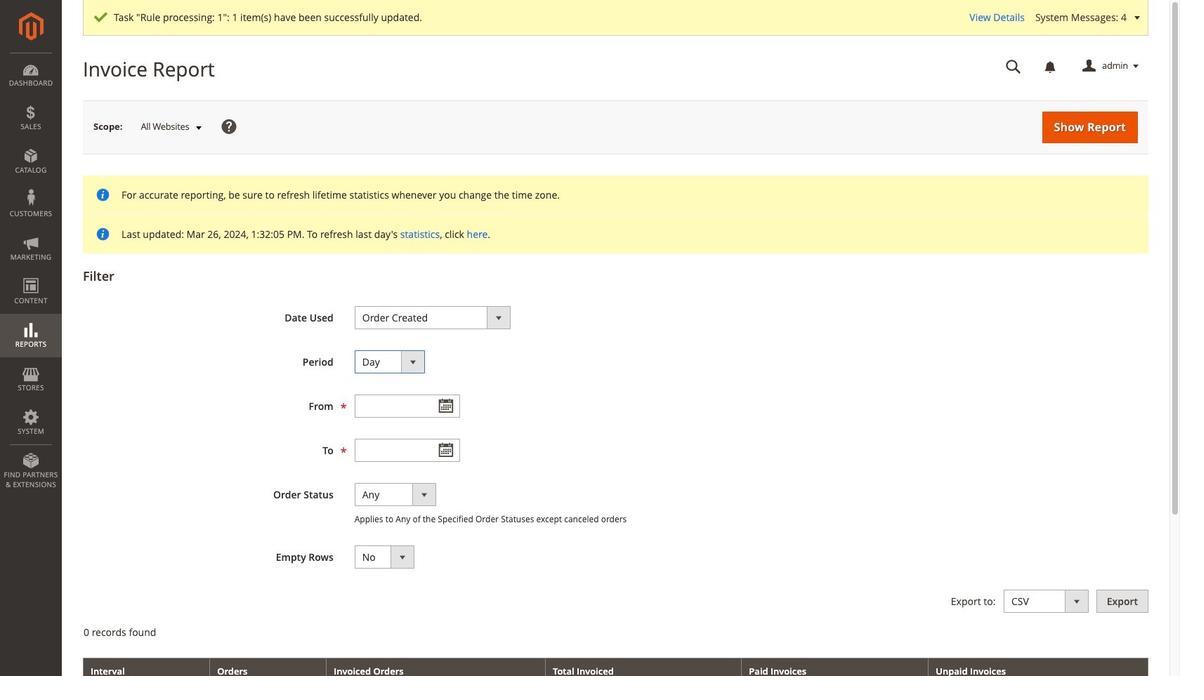 Task type: locate. For each thing, give the bounding box(es) containing it.
None text field
[[355, 439, 460, 462]]

magento admin panel image
[[19, 12, 43, 41]]

menu bar
[[0, 53, 62, 497]]

None text field
[[997, 54, 1032, 79], [355, 395, 460, 418], [997, 54, 1032, 79], [355, 395, 460, 418]]



